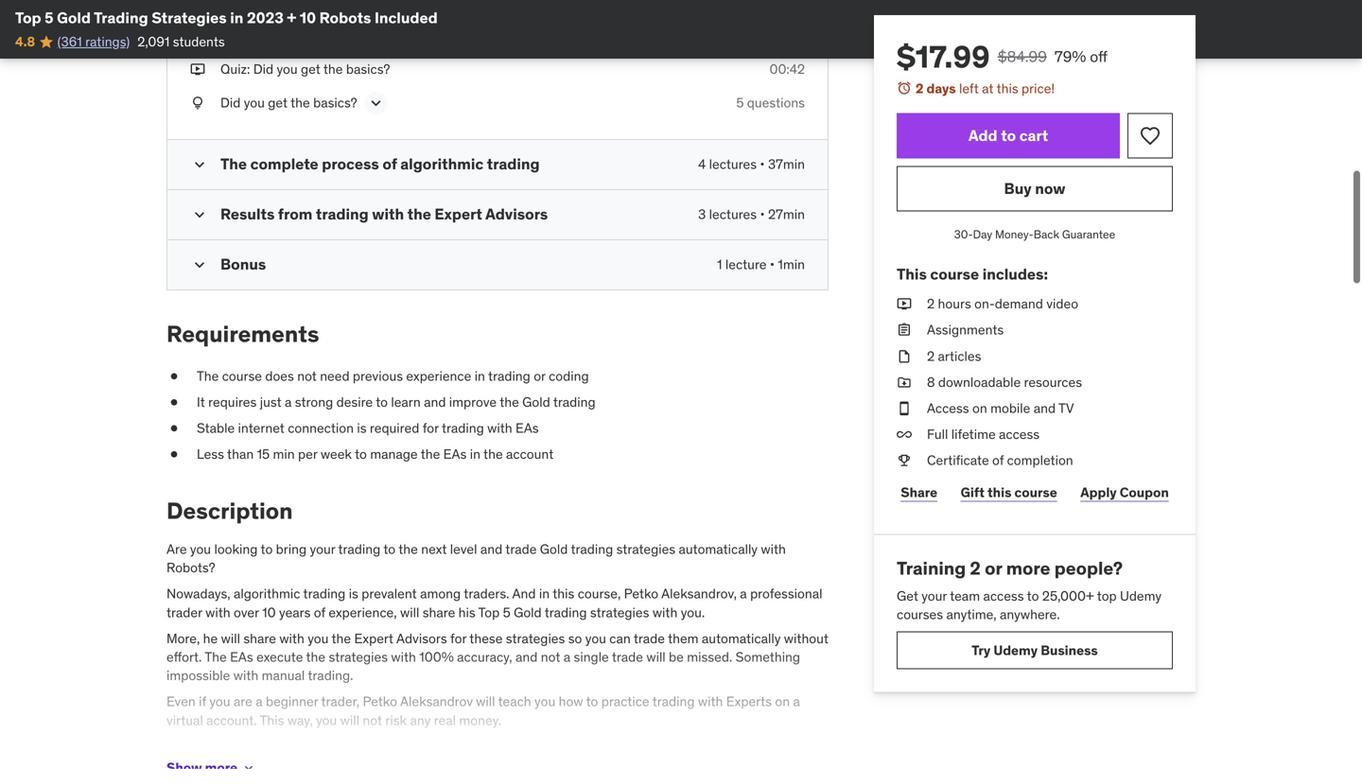 Task type: vqa. For each thing, say whether or not it's contained in the screenshot.
middle 5
yes



Task type: locate. For each thing, give the bounding box(es) containing it.
1 vertical spatial advisors
[[486, 204, 548, 224]]

the right small image
[[221, 154, 247, 174]]

2
[[916, 80, 924, 97], [928, 295, 935, 312], [928, 348, 935, 365], [970, 557, 981, 580]]

10 right the over at bottom left
[[262, 604, 276, 621]]

1 horizontal spatial not
[[363, 712, 382, 729]]

expert inside are you looking to bring your trading to the next level and trade gold trading strategies automatically with robots? nowadays, algorithmic trading is prevalent among traders. and in this course, petko aleksandrov, a professional trader with over 10 years of experience, will share his top 5 gold trading strategies with you. more, he will share with you the expert advisors for these strategies so you can trade them automatically without effort. the eas execute the strategies with 100% accuracy, and not a single trade will be missed. something impossible with manual trading. even if you are a beginner trader, petko aleksandrov will teach you how to practice trading with experts on a virtual account. this way, you will not risk any real money.
[[354, 630, 394, 647]]

1 horizontal spatial eas
[[444, 446, 467, 463]]

lectures
[[709, 156, 757, 173], [710, 206, 757, 223]]

off
[[1090, 47, 1108, 66]]

1 horizontal spatial did
[[253, 61, 274, 78]]

5 down traders.
[[503, 604, 511, 621]]

trader,
[[321, 693, 360, 710]]

1 vertical spatial your
[[922, 588, 947, 605]]

what are the expert advisors
[[221, 23, 392, 40]]

on-
[[975, 295, 995, 312]]

1 vertical spatial course
[[222, 368, 262, 385]]

2 vertical spatial this
[[553, 586, 575, 603]]

2 up 8
[[928, 348, 935, 365]]

your up courses
[[922, 588, 947, 605]]

2 vertical spatial of
[[314, 604, 326, 621]]

1 small image from the top
[[190, 205, 209, 224]]

1 horizontal spatial 10
[[300, 8, 316, 27]]

strong
[[295, 394, 333, 411]]

1 horizontal spatial course
[[931, 264, 980, 284]]

petko right "course,"
[[624, 586, 659, 603]]

this
[[897, 264, 927, 284], [260, 712, 284, 729]]

expert inside button
[[299, 23, 339, 40]]

not left single
[[541, 649, 561, 666]]

will up money.
[[476, 693, 495, 710]]

you down the years
[[308, 630, 329, 647]]

basics? left the 'show lecture description' icon
[[313, 94, 357, 111]]

• left 37min
[[760, 156, 765, 173]]

not left risk
[[363, 712, 382, 729]]

10
[[300, 8, 316, 27], [262, 604, 276, 621]]

business
[[1041, 642, 1099, 659]]

a
[[285, 394, 292, 411], [740, 586, 747, 603], [564, 649, 571, 666], [256, 693, 263, 710], [794, 693, 801, 710]]

any
[[410, 712, 431, 729]]

1 vertical spatial of
[[993, 452, 1004, 469]]

• left 1min
[[770, 256, 775, 273]]

• left 27min
[[760, 206, 765, 223]]

share up execute
[[244, 630, 276, 647]]

desire
[[337, 394, 373, 411]]

1 vertical spatial lectures
[[710, 206, 757, 223]]

gold up (361
[[57, 8, 91, 27]]

small image left bonus at the left top of page
[[190, 256, 209, 275]]

just
[[260, 394, 282, 411]]

0 vertical spatial lectures
[[709, 156, 757, 173]]

apply coupon
[[1081, 484, 1170, 501]]

try udemy business link
[[897, 632, 1174, 670]]

the right 'manage'
[[421, 446, 440, 463]]

try
[[972, 642, 991, 659]]

xsmall image left hours
[[897, 295, 912, 313]]

2 inside 'training 2 or more people? get your team access to 25,000+ top udemy courses anytime, anywhere.'
[[970, 557, 981, 580]]

ratings)
[[85, 33, 130, 50]]

1 vertical spatial small image
[[190, 256, 209, 275]]

1 horizontal spatial your
[[922, 588, 947, 605]]

1 vertical spatial access
[[984, 588, 1025, 605]]

articles
[[938, 348, 982, 365]]

course for this
[[931, 264, 980, 284]]

0 horizontal spatial udemy
[[994, 642, 1038, 659]]

petko up risk
[[363, 693, 397, 710]]

xsmall image for 2 hours on-demand video
[[897, 295, 912, 313]]

to inside add to cart button
[[1002, 126, 1017, 145]]

1 horizontal spatial for
[[451, 630, 467, 647]]

0 vertical spatial eas
[[516, 420, 539, 437]]

1 vertical spatial on
[[775, 693, 790, 710]]

0 horizontal spatial this
[[260, 712, 284, 729]]

gold
[[57, 8, 91, 27], [523, 394, 551, 411], [540, 541, 568, 558], [514, 604, 542, 621]]

this right gift
[[988, 484, 1012, 501]]

0 vertical spatial algorithmic
[[401, 154, 484, 174]]

1min
[[778, 256, 805, 273]]

lecture
[[726, 256, 767, 273]]

coupon
[[1120, 484, 1170, 501]]

0 horizontal spatial on
[[775, 693, 790, 710]]

1 vertical spatial the
[[197, 368, 219, 385]]

xsmall image up share at bottom
[[897, 452, 912, 470]]

1 horizontal spatial udemy
[[1121, 588, 1162, 605]]

0 vertical spatial 10
[[300, 8, 316, 27]]

0 horizontal spatial advisors
[[341, 23, 392, 40]]

course up hours
[[931, 264, 980, 284]]

the down what are the expert advisors button
[[324, 61, 343, 78]]

of right the years
[[314, 604, 326, 621]]

8
[[928, 374, 936, 391]]

among
[[420, 586, 461, 603]]

• for expert
[[760, 206, 765, 223]]

the down 'quiz: did you get the basics?'
[[291, 94, 310, 111]]

even
[[167, 693, 196, 710]]

of right process
[[383, 154, 397, 174]]

automatically up the 'something'
[[702, 630, 781, 647]]

0 vertical spatial on
[[973, 400, 988, 417]]

strategies up "course,"
[[617, 541, 676, 558]]

gold down coding
[[523, 394, 551, 411]]

2 vertical spatial trade
[[612, 649, 644, 666]]

is up experience,
[[349, 586, 359, 603]]

traders.
[[464, 586, 510, 603]]

the for the complete process of algorithmic trading
[[221, 154, 247, 174]]

on right 'experts'
[[775, 693, 790, 710]]

0 vertical spatial udemy
[[1121, 588, 1162, 605]]

in inside are you looking to bring your trading to the next level and trade gold trading strategies automatically with robots? nowadays, algorithmic trading is prevalent among traders. and in this course, petko aleksandrov, a professional trader with over 10 years of experience, will share his top 5 gold trading strategies with you. more, he will share with you the expert advisors for these strategies so you can trade them automatically without effort. the eas execute the strategies with 100% accuracy, and not a single trade will be missed. something impossible with manual trading. even if you are a beginner trader, petko aleksandrov will teach you how to practice trading with experts on a virtual account. this way, you will not risk any real money.
[[539, 586, 550, 603]]

you down the quiz:
[[244, 94, 265, 111]]

did down the quiz:
[[221, 94, 241, 111]]

2 right alarm "icon" at right
[[916, 80, 924, 97]]

with left you.
[[653, 604, 678, 621]]

algorithmic up results from trading with the expert advisors
[[401, 154, 484, 174]]

hours
[[938, 295, 972, 312]]

1 horizontal spatial or
[[985, 557, 1003, 580]]

access down mobile
[[999, 426, 1040, 443]]

trade right can
[[634, 630, 665, 647]]

advisors
[[341, 23, 392, 40], [486, 204, 548, 224], [397, 630, 447, 647]]

1 vertical spatial share
[[244, 630, 276, 647]]

1 vertical spatial eas
[[444, 446, 467, 463]]

0 vertical spatial expert
[[299, 23, 339, 40]]

strategies up can
[[590, 604, 650, 621]]

1 vertical spatial petko
[[363, 693, 397, 710]]

0 vertical spatial for
[[423, 420, 439, 437]]

to left next
[[384, 541, 396, 558]]

course down completion
[[1015, 484, 1058, 501]]

with up execute
[[280, 630, 305, 647]]

internet
[[238, 420, 285, 437]]

to left learn on the left bottom
[[376, 394, 388, 411]]

his
[[459, 604, 476, 621]]

2 up team
[[970, 557, 981, 580]]

0 horizontal spatial expert
[[299, 23, 339, 40]]

course for the
[[222, 368, 262, 385]]

years
[[279, 604, 311, 621]]

1 vertical spatial for
[[451, 630, 467, 647]]

1 horizontal spatial expert
[[354, 630, 394, 647]]

quiz:
[[221, 61, 250, 78]]

gold right level
[[540, 541, 568, 558]]

0 vertical spatial share
[[423, 604, 456, 621]]

advisors inside are you looking to bring your trading to the next level and trade gold trading strategies automatically with robots? nowadays, algorithmic trading is prevalent among traders. and in this course, petko aleksandrov, a professional trader with over 10 years of experience, will share his top 5 gold trading strategies with you. more, he will share with you the expert advisors for these strategies so you can trade them automatically without effort. the eas execute the strategies with 100% accuracy, and not a single trade will be missed. something impossible with manual trading. even if you are a beginner trader, petko aleksandrov will teach you how to practice trading with experts on a virtual account. this way, you will not risk any real money.
[[397, 630, 447, 647]]

course up requires
[[222, 368, 262, 385]]

2 horizontal spatial not
[[541, 649, 561, 666]]

to inside 'training 2 or more people? get your team access to 25,000+ top udemy courses anytime, anywhere.'
[[1028, 588, 1040, 605]]

15
[[257, 446, 270, 463]]

(361
[[57, 33, 82, 50]]

2 lectures from the top
[[710, 206, 757, 223]]

1 vertical spatial are
[[234, 693, 253, 710]]

the up 'quiz: did you get the basics?'
[[277, 23, 296, 40]]

1 vertical spatial 5
[[737, 94, 744, 111]]

are right what at the top of page
[[255, 23, 274, 40]]

0 horizontal spatial 5
[[45, 8, 54, 27]]

1 vertical spatial top
[[479, 604, 500, 621]]

0 vertical spatial the
[[221, 154, 247, 174]]

small image
[[190, 205, 209, 224], [190, 256, 209, 275]]

1 vertical spatial algorithmic
[[234, 586, 300, 603]]

1 horizontal spatial of
[[383, 154, 397, 174]]

apply
[[1081, 484, 1117, 501]]

with down improve
[[487, 420, 513, 437]]

expert right +
[[299, 23, 339, 40]]

2 horizontal spatial expert
[[435, 204, 483, 224]]

small image
[[190, 155, 209, 174]]

than
[[227, 446, 254, 463]]

2 for 2 days left at this price!
[[916, 80, 924, 97]]

gift
[[961, 484, 985, 501]]

0 horizontal spatial or
[[534, 368, 546, 385]]

2 vertical spatial expert
[[354, 630, 394, 647]]

1 vertical spatial automatically
[[702, 630, 781, 647]]

impossible
[[167, 667, 230, 684]]

did
[[253, 61, 274, 78], [221, 94, 241, 111]]

0 vertical spatial access
[[999, 426, 1040, 443]]

be
[[669, 649, 684, 666]]

2 horizontal spatial of
[[993, 452, 1004, 469]]

1 horizontal spatial algorithmic
[[401, 154, 484, 174]]

or inside 'training 2 or more people? get your team access to 25,000+ top udemy courses anytime, anywhere.'
[[985, 557, 1003, 580]]

on inside are you looking to bring your trading to the next level and trade gold trading strategies automatically with robots? nowadays, algorithmic trading is prevalent among traders. and in this course, petko aleksandrov, a professional trader with over 10 years of experience, will share his top 5 gold trading strategies with you. more, he will share with you the expert advisors for these strategies so you can trade them automatically without effort. the eas execute the strategies with 100% accuracy, and not a single trade will be missed. something impossible with manual trading. even if you are a beginner trader, petko aleksandrov will teach you how to practice trading with experts on a virtual account. this way, you will not risk any real money.
[[775, 693, 790, 710]]

2 vertical spatial advisors
[[397, 630, 447, 647]]

lectures for the complete process of algorithmic trading
[[709, 156, 757, 173]]

1 horizontal spatial get
[[301, 61, 321, 78]]

access inside 'training 2 or more people? get your team access to 25,000+ top udemy courses anytime, anywhere.'
[[984, 588, 1025, 605]]

or left more at the right bottom
[[985, 557, 1003, 580]]

apply coupon button
[[1077, 474, 1174, 512]]

0 horizontal spatial petko
[[363, 693, 397, 710]]

with left 'experts'
[[698, 693, 723, 710]]

automatically up aleksandrov,
[[679, 541, 758, 558]]

xsmall image left the 2 articles
[[897, 347, 912, 366]]

of
[[383, 154, 397, 174], [993, 452, 1004, 469], [314, 604, 326, 621]]

way,
[[288, 712, 313, 729]]

the inside are you looking to bring your trading to the next level and trade gold trading strategies automatically with robots? nowadays, algorithmic trading is prevalent among traders. and in this course, petko aleksandrov, a professional trader with over 10 years of experience, will share his top 5 gold trading strategies with you. more, he will share with you the expert advisors for these strategies so you can trade them automatically without effort. the eas execute the strategies with 100% accuracy, and not a single trade will be missed. something impossible with manual trading. even if you are a beginner trader, petko aleksandrov will teach you how to practice trading with experts on a virtual account. this way, you will not risk any real money.
[[205, 649, 227, 666]]

with up professional
[[761, 541, 786, 558]]

to up 'anywhere.'
[[1028, 588, 1040, 605]]

1 horizontal spatial 5
[[503, 604, 511, 621]]

0 vertical spatial is
[[357, 420, 367, 437]]

0 vertical spatial this
[[897, 264, 927, 284]]

the
[[221, 154, 247, 174], [197, 368, 219, 385], [205, 649, 227, 666]]

0 vertical spatial your
[[310, 541, 335, 558]]

this course includes:
[[897, 264, 1049, 284]]

udemy inside 'training 2 or more people? get your team access to 25,000+ top udemy courses anytime, anywhere.'
[[1121, 588, 1162, 605]]

top
[[15, 8, 41, 27], [479, 604, 500, 621]]

xsmall image left access
[[897, 399, 912, 418]]

alarm image
[[897, 80, 912, 96]]

complete
[[250, 154, 319, 174]]

0 vertical spatial are
[[255, 23, 274, 40]]

0 horizontal spatial your
[[310, 541, 335, 558]]

udemy right top
[[1121, 588, 1162, 605]]

lectures right 4
[[709, 156, 757, 173]]

algorithmic up the over at bottom left
[[234, 586, 300, 603]]

1 vertical spatial this
[[260, 712, 284, 729]]

0 vertical spatial petko
[[624, 586, 659, 603]]

udemy
[[1121, 588, 1162, 605], [994, 642, 1038, 659]]

what
[[221, 23, 252, 40]]

small image left results
[[190, 205, 209, 224]]

0 vertical spatial basics?
[[346, 61, 390, 78]]

in down improve
[[470, 446, 481, 463]]

eas inside are you looking to bring your trading to the next level and trade gold trading strategies automatically with robots? nowadays, algorithmic trading is prevalent among traders. and in this course, petko aleksandrov, a professional trader with over 10 years of experience, will share his top 5 gold trading strategies with you. more, he will share with you the expert advisors for these strategies so you can trade them automatically without effort. the eas execute the strategies with 100% accuracy, and not a single trade will be missed. something impossible with manual trading. even if you are a beginner trader, petko aleksandrov will teach you how to practice trading with experts on a virtual account. this way, you will not risk any real money.
[[230, 649, 253, 666]]

automatically
[[679, 541, 758, 558], [702, 630, 781, 647]]

in right "and"
[[539, 586, 550, 603]]

if
[[199, 693, 206, 710]]

$84.99
[[998, 47, 1048, 66]]

0 vertical spatial this
[[997, 80, 1019, 97]]

he
[[203, 630, 218, 647]]

2 small image from the top
[[190, 256, 209, 275]]

now
[[1036, 179, 1066, 198]]

this left "course,"
[[553, 586, 575, 603]]

the
[[277, 23, 296, 40], [324, 61, 343, 78], [291, 94, 310, 111], [408, 204, 431, 224], [500, 394, 519, 411], [421, 446, 440, 463], [484, 446, 503, 463], [399, 541, 418, 558], [332, 630, 351, 647], [306, 649, 326, 666]]

xsmall image
[[190, 22, 205, 41], [190, 60, 205, 79], [190, 94, 205, 112], [897, 321, 912, 340], [897, 373, 912, 392], [167, 393, 182, 412], [167, 419, 182, 438], [897, 425, 912, 444]]

share down among
[[423, 604, 456, 621]]

you right if
[[209, 693, 230, 710]]

people?
[[1055, 557, 1124, 580]]

strategies
[[617, 541, 676, 558], [590, 604, 650, 621], [506, 630, 565, 647], [329, 649, 388, 666]]

0 vertical spatial 5
[[45, 8, 54, 27]]

xsmall image
[[897, 295, 912, 313], [897, 347, 912, 366], [167, 367, 182, 386], [897, 399, 912, 418], [167, 445, 182, 464], [897, 452, 912, 470], [241, 761, 257, 769]]

with left manual
[[234, 667, 259, 684]]

0 vertical spatial or
[[534, 368, 546, 385]]

0 vertical spatial •
[[760, 156, 765, 173]]

5 left trading
[[45, 8, 54, 27]]

and left tv
[[1034, 400, 1056, 417]]

or left coding
[[534, 368, 546, 385]]

1 horizontal spatial this
[[897, 264, 927, 284]]

30-
[[955, 227, 974, 242]]

next
[[421, 541, 447, 558]]

wishlist image
[[1140, 125, 1162, 147]]

experience,
[[329, 604, 397, 621]]

this inside are you looking to bring your trading to the next level and trade gold trading strategies automatically with robots? nowadays, algorithmic trading is prevalent among traders. and in this course, petko aleksandrov, a professional trader with over 10 years of experience, will share his top 5 gold trading strategies with you. more, he will share with you the expert advisors for these strategies so you can trade them automatically without effort. the eas execute the strategies with 100% accuracy, and not a single trade will be missed. something impossible with manual trading. even if you are a beginner trader, petko aleksandrov will teach you how to practice trading with experts on a virtual account. this way, you will not risk any real money.
[[260, 712, 284, 729]]

5 inside are you looking to bring your trading to the next level and trade gold trading strategies automatically with robots? nowadays, algorithmic trading is prevalent among traders. and in this course, petko aleksandrov, a professional trader with over 10 years of experience, will share his top 5 gold trading strategies with you. more, he will share with you the expert advisors for these strategies so you can trade them automatically without effort. the eas execute the strategies with 100% accuracy, and not a single trade will be missed. something impossible with manual trading. even if you are a beginner trader, petko aleksandrov will teach you how to practice trading with experts on a virtual account. this way, you will not risk any real money.
[[503, 604, 511, 621]]

real
[[434, 712, 456, 729]]

missed.
[[687, 649, 733, 666]]

10 right +
[[300, 8, 316, 27]]

trade up "and"
[[506, 541, 537, 558]]

0 horizontal spatial 10
[[262, 604, 276, 621]]

your right bring
[[310, 541, 335, 558]]

algorithmic inside are you looking to bring your trading to the next level and trade gold trading strategies automatically with robots? nowadays, algorithmic trading is prevalent among traders. and in this course, petko aleksandrov, a professional trader with over 10 years of experience, will share his top 5 gold trading strategies with you. more, he will share with you the expert advisors for these strategies so you can trade them automatically without effort. the eas execute the strategies with 100% accuracy, and not a single trade will be missed. something impossible with manual trading. even if you are a beginner trader, petko aleksandrov will teach you how to practice trading with experts on a virtual account. this way, you will not risk any real money.
[[234, 586, 300, 603]]

and right level
[[481, 541, 503, 558]]

training
[[897, 557, 966, 580]]

1 vertical spatial •
[[760, 206, 765, 223]]

5 left questions
[[737, 94, 744, 111]]

xsmall image for less than 15 min per week to manage the eas in the account
[[167, 445, 182, 464]]

xsmall image left less
[[167, 445, 182, 464]]

is down desire
[[357, 420, 367, 437]]

for
[[423, 420, 439, 437], [451, 630, 467, 647]]

more,
[[167, 630, 200, 647]]

0 vertical spatial small image
[[190, 205, 209, 224]]

expert
[[299, 23, 339, 40], [435, 204, 483, 224], [354, 630, 394, 647]]

1 vertical spatial or
[[985, 557, 1003, 580]]

xsmall image for 2 articles
[[897, 347, 912, 366]]

for down his
[[451, 630, 467, 647]]

the for the course does not need previous experience in trading or coding
[[197, 368, 219, 385]]

1 horizontal spatial top
[[479, 604, 500, 621]]

of down the full lifetime access
[[993, 452, 1004, 469]]

per
[[298, 446, 318, 463]]

2 vertical spatial eas
[[230, 649, 253, 666]]

1 vertical spatial get
[[268, 94, 288, 111]]

eas down improve
[[444, 446, 467, 463]]

79%
[[1055, 47, 1087, 66]]

for inside are you looking to bring your trading to the next level and trade gold trading strategies automatically with robots? nowadays, algorithmic trading is prevalent among traders. and in this course, petko aleksandrov, a professional trader with over 10 years of experience, will share his top 5 gold trading strategies with you. more, he will share with you the expert advisors for these strategies so you can trade them automatically without effort. the eas execute the strategies with 100% accuracy, and not a single trade will be missed. something impossible with manual trading. even if you are a beginner trader, petko aleksandrov will teach you how to practice trading with experts on a virtual account. this way, you will not risk any real money.
[[451, 630, 467, 647]]

aleksandrov
[[400, 693, 473, 710]]

experience
[[406, 368, 472, 385]]

1 lectures from the top
[[709, 156, 757, 173]]

mobile
[[991, 400, 1031, 417]]

2 for 2 articles
[[928, 348, 935, 365]]



Task type: describe. For each thing, give the bounding box(es) containing it.
a down so
[[564, 649, 571, 666]]

guarantee
[[1063, 227, 1116, 242]]

1 horizontal spatial share
[[423, 604, 456, 621]]

assignments
[[928, 321, 1004, 339]]

quiz: did you get the basics?
[[221, 61, 390, 78]]

gift this course link
[[957, 474, 1062, 512]]

price!
[[1022, 80, 1055, 97]]

these
[[470, 630, 503, 647]]

is inside are you looking to bring your trading to the next level and trade gold trading strategies automatically with robots? nowadays, algorithmic trading is prevalent among traders. and in this course, petko aleksandrov, a professional trader with over 10 years of experience, will share his top 5 gold trading strategies with you. more, he will share with you the expert advisors for these strategies so you can trade them automatically without effort. the eas execute the strategies with 100% accuracy, and not a single trade will be missed. something impossible with manual trading. even if you are a beginner trader, petko aleksandrov will teach you how to practice trading with experts on a virtual account. this way, you will not risk any real money.
[[349, 586, 359, 603]]

1
[[717, 256, 723, 273]]

left
[[960, 80, 979, 97]]

you.
[[681, 604, 705, 621]]

25,000+
[[1043, 588, 1095, 605]]

2 horizontal spatial eas
[[516, 420, 539, 437]]

of inside are you looking to bring your trading to the next level and trade gold trading strategies automatically with robots? nowadays, algorithmic trading is prevalent among traders. and in this course, petko aleksandrov, a professional trader with over 10 years of experience, will share his top 5 gold trading strategies with you. more, he will share with you the expert advisors for these strategies so you can trade them automatically without effort. the eas execute the strategies with 100% accuracy, and not a single trade will be missed. something impossible with manual trading. even if you are a beginner trader, petko aleksandrov will teach you how to practice trading with experts on a virtual account. this way, you will not risk any real money.
[[314, 604, 326, 621]]

in left 2023
[[230, 8, 244, 27]]

strategies up 'trading.'
[[329, 649, 388, 666]]

the down experience,
[[332, 630, 351, 647]]

a left beginner
[[256, 693, 263, 710]]

students
[[173, 33, 225, 50]]

2 vertical spatial not
[[363, 712, 382, 729]]

0 horizontal spatial get
[[268, 94, 288, 111]]

so
[[569, 630, 582, 647]]

37min
[[768, 156, 805, 173]]

improve
[[449, 394, 497, 411]]

and right accuracy,
[[516, 649, 538, 666]]

professional
[[751, 586, 823, 603]]

a left professional
[[740, 586, 747, 603]]

course,
[[578, 586, 621, 603]]

the left account
[[484, 446, 503, 463]]

show lecture description image
[[367, 94, 386, 113]]

0 horizontal spatial for
[[423, 420, 439, 437]]

practice
[[602, 693, 650, 710]]

0 vertical spatial not
[[297, 368, 317, 385]]

beginner
[[266, 693, 318, 710]]

2 horizontal spatial 5
[[737, 94, 744, 111]]

• for trading
[[760, 156, 765, 173]]

to right week
[[355, 446, 367, 463]]

0 horizontal spatial top
[[15, 8, 41, 27]]

3
[[699, 206, 706, 223]]

small image for results from trading with the expert advisors
[[190, 205, 209, 224]]

strategies left so
[[506, 630, 565, 647]]

strategies
[[152, 8, 227, 27]]

the right improve
[[500, 394, 519, 411]]

with left 100%
[[391, 649, 416, 666]]

$17.99
[[897, 38, 991, 76]]

00:42
[[770, 61, 805, 78]]

risk
[[386, 712, 407, 729]]

are inside are you looking to bring your trading to the next level and trade gold trading strategies automatically with robots? nowadays, algorithmic trading is prevalent among traders. and in this course, petko aleksandrov, a professional trader with over 10 years of experience, will share his top 5 gold trading strategies with you. more, he will share with you the expert advisors for these strategies so you can trade them automatically without effort. the eas execute the strategies with 100% accuracy, and not a single trade will be missed. something impossible with manual trading. even if you are a beginner trader, petko aleksandrov will teach you how to practice trading with experts on a virtual account. this way, you will not risk any real money.
[[234, 693, 253, 710]]

more
[[1007, 557, 1051, 580]]

courses
[[897, 606, 944, 623]]

the down the complete process of algorithmic trading
[[408, 204, 431, 224]]

you left how
[[535, 693, 556, 710]]

get
[[897, 588, 919, 605]]

you up robots?
[[190, 541, 211, 558]]

to left bring
[[261, 541, 273, 558]]

week
[[321, 446, 352, 463]]

$17.99 $84.99 79% off
[[897, 38, 1108, 76]]

description
[[167, 497, 293, 526]]

2 for 2 hours on-demand video
[[928, 295, 935, 312]]

buy now
[[1005, 179, 1066, 198]]

single
[[574, 649, 609, 666]]

back
[[1034, 227, 1060, 242]]

account.
[[206, 712, 257, 729]]

level
[[450, 541, 477, 558]]

did you get the basics?
[[221, 94, 357, 111]]

you up single
[[586, 630, 607, 647]]

are inside button
[[255, 23, 274, 40]]

add to cart
[[969, 126, 1049, 145]]

xsmall image for certificate of completion
[[897, 452, 912, 470]]

nowadays,
[[167, 586, 231, 603]]

will right he
[[221, 630, 240, 647]]

2 vertical spatial •
[[770, 256, 775, 273]]

try udemy business
[[972, 642, 1099, 659]]

trading.
[[308, 667, 353, 684]]

2,091
[[137, 33, 170, 50]]

account
[[506, 446, 554, 463]]

2,091 students
[[137, 33, 225, 50]]

xsmall image for the course does not need previous experience in trading or coding
[[167, 367, 182, 386]]

1 vertical spatial basics?
[[313, 94, 357, 111]]

will down trader,
[[340, 712, 360, 729]]

a right 'experts'
[[794, 693, 801, 710]]

full lifetime access
[[928, 426, 1040, 443]]

0 vertical spatial trade
[[506, 541, 537, 558]]

results
[[221, 204, 275, 224]]

0 vertical spatial automatically
[[679, 541, 758, 558]]

0 vertical spatial of
[[383, 154, 397, 174]]

training 2 or more people? get your team access to 25,000+ top udemy courses anytime, anywhere.
[[897, 557, 1162, 623]]

top inside are you looking to bring your trading to the next level and trade gold trading strategies automatically with robots? nowadays, algorithmic trading is prevalent among traders. and in this course, petko aleksandrov, a professional trader with over 10 years of experience, will share his top 5 gold trading strategies with you. more, he will share with you the expert advisors for these strategies so you can trade them automatically without effort. the eas execute the strategies with 100% accuracy, and not a single trade will be missed. something impossible with manual trading. even if you are a beginner trader, petko aleksandrov will teach you how to practice trading with experts on a virtual account. this way, you will not risk any real money.
[[479, 604, 500, 621]]

manual
[[262, 667, 305, 684]]

gold down "and"
[[514, 604, 542, 621]]

top
[[1098, 588, 1117, 605]]

and
[[513, 586, 536, 603]]

xsmall image for access on mobile and tv
[[897, 399, 912, 418]]

trading
[[94, 8, 148, 27]]

stable
[[197, 420, 235, 437]]

resources
[[1025, 374, 1083, 391]]

with down nowadays,
[[206, 604, 231, 621]]

4 lectures • 37min
[[699, 156, 805, 173]]

less
[[197, 446, 224, 463]]

0 horizontal spatial share
[[244, 630, 276, 647]]

4.8
[[15, 33, 35, 50]]

small image for bonus
[[190, 256, 209, 275]]

the inside button
[[277, 23, 296, 40]]

stable internet connection is required for trading with eas
[[197, 420, 539, 437]]

(361 ratings)
[[57, 33, 130, 50]]

demand
[[995, 295, 1044, 312]]

money.
[[459, 712, 502, 729]]

2 horizontal spatial advisors
[[486, 204, 548, 224]]

top 5 gold trading strategies in 2023 + 10 robots included
[[15, 8, 438, 27]]

cart
[[1020, 126, 1049, 145]]

0 vertical spatial did
[[253, 61, 274, 78]]

connection
[[288, 420, 354, 437]]

27min
[[769, 206, 805, 223]]

completion
[[1008, 452, 1074, 469]]

8 downloadable resources
[[928, 374, 1083, 391]]

learn
[[391, 394, 421, 411]]

this inside are you looking to bring your trading to the next level and trade gold trading strategies automatically with robots? nowadays, algorithmic trading is prevalent among traders. and in this course, petko aleksandrov, a professional trader with over 10 years of experience, will share his top 5 gold trading strategies with you. more, he will share with you the expert advisors for these strategies so you can trade them automatically without effort. the eas execute the strategies with 100% accuracy, and not a single trade will be missed. something impossible with manual trading. even if you are a beginner trader, petko aleksandrov will teach you how to practice trading with experts on a virtual account. this way, you will not risk any real money.
[[553, 586, 575, 603]]

will down prevalent
[[400, 604, 420, 621]]

add
[[969, 126, 998, 145]]

1 vertical spatial expert
[[435, 204, 483, 224]]

2 days left at this price!
[[916, 80, 1055, 97]]

buy
[[1005, 179, 1032, 198]]

0 vertical spatial get
[[301, 61, 321, 78]]

the left next
[[399, 541, 418, 558]]

+
[[287, 8, 297, 27]]

and down "experience"
[[424, 394, 446, 411]]

a right 'just'
[[285, 394, 292, 411]]

xsmall image down account. at the left bottom
[[241, 761, 257, 769]]

1 horizontal spatial petko
[[624, 586, 659, 603]]

requirements
[[167, 320, 319, 348]]

1 vertical spatial trade
[[634, 630, 665, 647]]

prevalent
[[362, 586, 417, 603]]

advisors inside button
[[341, 23, 392, 40]]

1 horizontal spatial on
[[973, 400, 988, 417]]

aleksandrov,
[[662, 586, 737, 603]]

10 inside are you looking to bring your trading to the next level and trade gold trading strategies automatically with robots? nowadays, algorithmic trading is prevalent among traders. and in this course, petko aleksandrov, a professional trader with over 10 years of experience, will share his top 5 gold trading strategies with you. more, he will share with you the expert advisors for these strategies so you can trade them automatically without effort. the eas execute the strategies with 100% accuracy, and not a single trade will be missed. something impossible with manual trading. even if you are a beginner trader, petko aleksandrov will teach you how to practice trading with experts on a virtual account. this way, you will not risk any real money.
[[262, 604, 276, 621]]

with down the complete process of algorithmic trading
[[372, 204, 404, 224]]

2 horizontal spatial course
[[1015, 484, 1058, 501]]

1 vertical spatial not
[[541, 649, 561, 666]]

your inside 'training 2 or more people? get your team access to 25,000+ top udemy courses anytime, anywhere.'
[[922, 588, 947, 605]]

1 vertical spatial did
[[221, 94, 241, 111]]

the up 'trading.'
[[306, 649, 326, 666]]

you down trader,
[[316, 712, 337, 729]]

in up improve
[[475, 368, 485, 385]]

lectures for results from trading with the expert advisors
[[710, 206, 757, 223]]

you up the did you get the basics?
[[277, 61, 298, 78]]

from
[[278, 204, 313, 224]]

anytime,
[[947, 606, 997, 623]]

to right how
[[586, 693, 598, 710]]

execute
[[257, 649, 303, 666]]

looking
[[214, 541, 258, 558]]

1 vertical spatial udemy
[[994, 642, 1038, 659]]

will left be
[[647, 649, 666, 666]]

your inside are you looking to bring your trading to the next level and trade gold trading strategies automatically with robots? nowadays, algorithmic trading is prevalent among traders. and in this course, petko aleksandrov, a professional trader with over 10 years of experience, will share his top 5 gold trading strategies with you. more, he will share with you the expert advisors for these strategies so you can trade them automatically without effort. the eas execute the strategies with 100% accuracy, and not a single trade will be missed. something impossible with manual trading. even if you are a beginner trader, petko aleksandrov will teach you how to practice trading with experts on a virtual account. this way, you will not risk any real money.
[[310, 541, 335, 558]]

1 vertical spatial this
[[988, 484, 1012, 501]]



